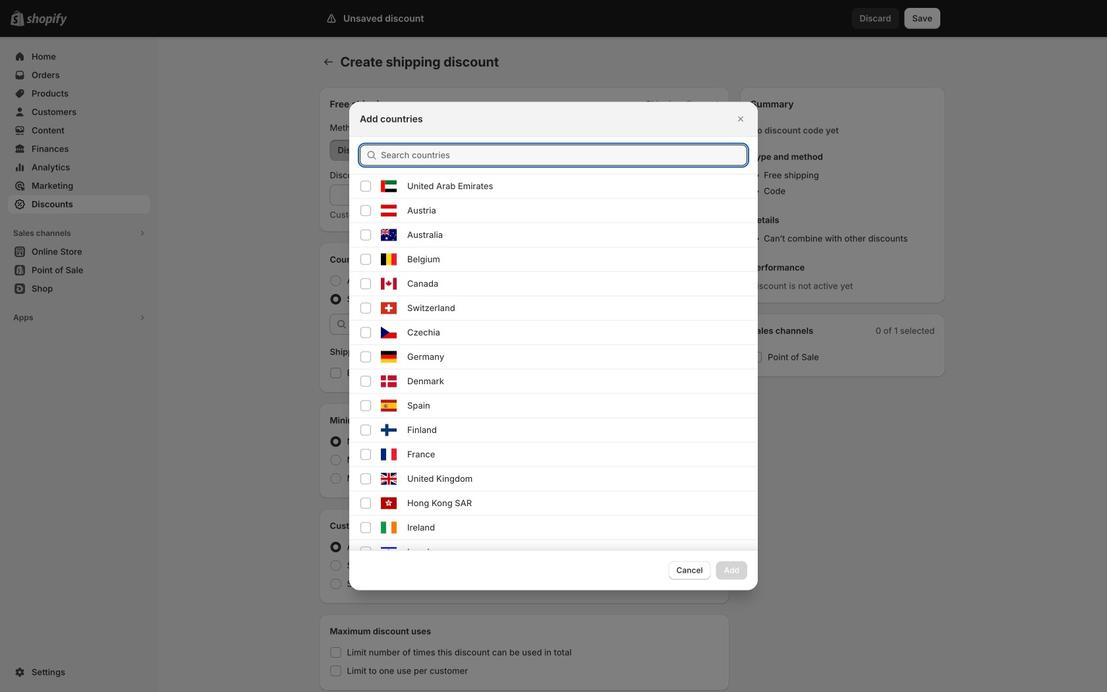 Task type: vqa. For each thing, say whether or not it's contained in the screenshot.
orders on the left of page
no



Task type: describe. For each thing, give the bounding box(es) containing it.
shopify image
[[26, 13, 67, 26]]

Search countries text field
[[381, 145, 748, 166]]



Task type: locate. For each thing, give the bounding box(es) containing it.
dialog
[[0, 102, 1108, 692]]



